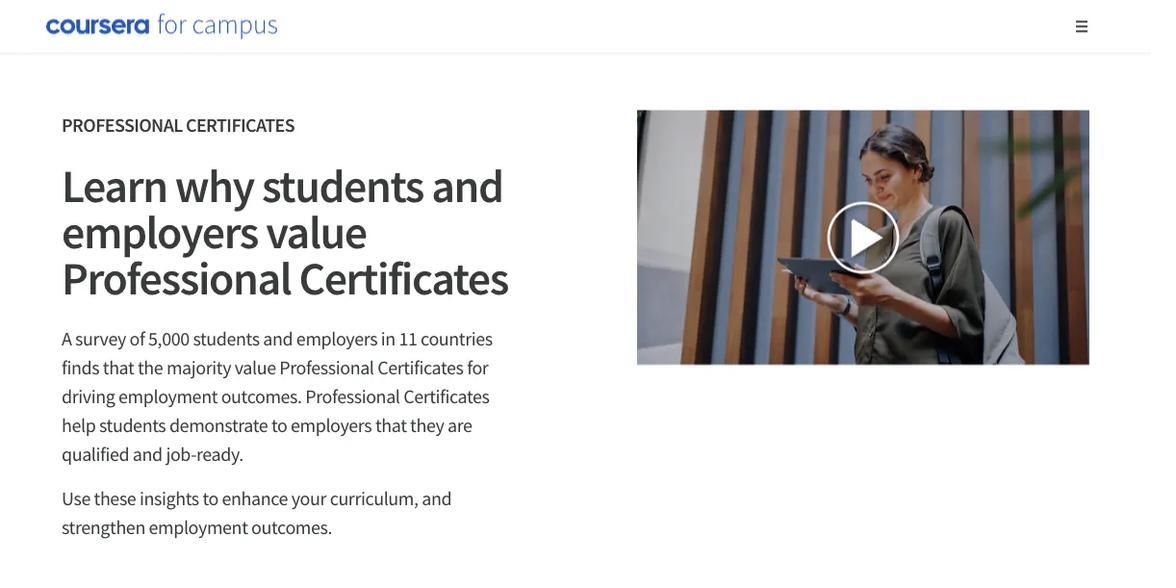 Task type: locate. For each thing, give the bounding box(es) containing it.
1 horizontal spatial to
[[271, 413, 287, 437]]

0 vertical spatial value
[[266, 203, 366, 261]]

2 horizontal spatial students
[[262, 157, 424, 214]]

outcomes.
[[221, 384, 302, 408], [251, 515, 332, 539]]

11
[[399, 326, 417, 351]]

countries
[[421, 326, 493, 351]]

and inside use these insights to enhance your curriculum, and strengthen employment outcomes.
[[422, 486, 451, 510]]

employment down the
[[118, 384, 218, 408]]

1 vertical spatial that
[[375, 413, 407, 437]]

that left the
[[103, 355, 134, 379]]

1 vertical spatial employment
[[149, 515, 248, 539]]

a survey of 5,000 students and employers in 11 countries finds that the majority value professional certificates for driving employment outcomes. professional certificates help students demonstrate to employers that they are qualified and job-ready.
[[62, 326, 493, 466]]

micro-credentials video thumb image
[[637, 110, 1089, 365]]

0 horizontal spatial to
[[203, 486, 218, 510]]

5,000
[[148, 326, 189, 351]]

certificates inside learn why students and employers value professional certificates
[[299, 249, 508, 307]]

0 vertical spatial that
[[103, 355, 134, 379]]

1 vertical spatial value
[[235, 355, 276, 379]]

and
[[431, 157, 503, 214], [263, 326, 293, 351], [133, 442, 162, 466], [422, 486, 451, 510]]

employment
[[118, 384, 218, 408], [149, 515, 248, 539]]

to right the insights
[[203, 486, 218, 510]]

curriculum,
[[330, 486, 418, 510]]

certificates
[[186, 113, 295, 137], [299, 249, 508, 307], [377, 355, 463, 379], [403, 384, 489, 408]]

1 vertical spatial to
[[203, 486, 218, 510]]

1 vertical spatial students
[[193, 326, 260, 351]]

1 vertical spatial outcomes.
[[251, 515, 332, 539]]

they
[[410, 413, 444, 437]]

that left they
[[375, 413, 407, 437]]

1 vertical spatial employers
[[296, 326, 377, 351]]

and inside learn why students and employers value professional certificates
[[431, 157, 503, 214]]

employers
[[62, 203, 258, 261], [296, 326, 377, 351], [291, 413, 372, 437]]

0 vertical spatial employment
[[118, 384, 218, 408]]

strengthen
[[62, 515, 145, 539]]

survey
[[75, 326, 126, 351]]

a
[[62, 326, 72, 351]]

demonstrate
[[169, 413, 268, 437]]

students
[[262, 157, 424, 214], [193, 326, 260, 351], [99, 413, 166, 437]]

that
[[103, 355, 134, 379], [375, 413, 407, 437]]

for
[[467, 355, 488, 379]]

learn
[[62, 157, 167, 214]]

learn why students and employers value professional certificates
[[62, 157, 508, 307]]

your
[[291, 486, 326, 510]]

use these insights to enhance your curriculum, and strengthen employment outcomes.
[[62, 486, 451, 539]]

coursera for campus image
[[46, 13, 277, 40]]

job-
[[166, 442, 196, 466]]

0 vertical spatial students
[[262, 157, 424, 214]]

employment down the insights
[[149, 515, 248, 539]]

why
[[175, 157, 254, 214]]

0 vertical spatial employers
[[62, 203, 258, 261]]

use
[[62, 486, 90, 510]]

to right demonstrate
[[271, 413, 287, 437]]

these
[[94, 486, 136, 510]]

value
[[266, 203, 366, 261], [235, 355, 276, 379]]

certificates up why at left top
[[186, 113, 295, 137]]

0 horizontal spatial students
[[99, 413, 166, 437]]

2 vertical spatial employers
[[291, 413, 372, 437]]

certificates up 11
[[299, 249, 508, 307]]

qualified
[[62, 442, 129, 466]]

outcomes. inside "a survey of 5,000 students and employers in 11 countries finds that the majority value professional certificates for driving employment outcomes. professional certificates help students demonstrate to employers that they are qualified and job-ready."
[[221, 384, 302, 408]]

to
[[271, 413, 287, 437], [203, 486, 218, 510]]

0 vertical spatial to
[[271, 413, 287, 437]]

driving
[[62, 384, 115, 408]]

to inside use these insights to enhance your curriculum, and strengthen employment outcomes.
[[203, 486, 218, 510]]

professional
[[62, 113, 183, 137], [62, 249, 291, 307], [279, 355, 374, 379], [305, 384, 400, 408]]

outcomes. down your
[[251, 515, 332, 539]]

0 vertical spatial outcomes.
[[221, 384, 302, 408]]

employment inside use these insights to enhance your curriculum, and strengthen employment outcomes.
[[149, 515, 248, 539]]

to inside "a survey of 5,000 students and employers in 11 countries finds that the majority value professional certificates for driving employment outcomes. professional certificates help students demonstrate to employers that they are qualified and job-ready."
[[271, 413, 287, 437]]

outcomes. up demonstrate
[[221, 384, 302, 408]]

value inside "a survey of 5,000 students and employers in 11 countries finds that the majority value professional certificates for driving employment outcomes. professional certificates help students demonstrate to employers that they are qualified and job-ready."
[[235, 355, 276, 379]]



Task type: describe. For each thing, give the bounding box(es) containing it.
are
[[448, 413, 472, 437]]

certificates down 11
[[377, 355, 463, 379]]

0 horizontal spatial that
[[103, 355, 134, 379]]

help
[[62, 413, 96, 437]]

professional certificates
[[62, 113, 295, 137]]

outcomes. inside use these insights to enhance your curriculum, and strengthen employment outcomes.
[[251, 515, 332, 539]]

1 horizontal spatial students
[[193, 326, 260, 351]]

in
[[381, 326, 395, 351]]

2 vertical spatial students
[[99, 413, 166, 437]]

the
[[138, 355, 163, 379]]

employment inside "a survey of 5,000 students and employers in 11 countries finds that the majority value professional certificates for driving employment outcomes. professional certificates help students demonstrate to employers that they are qualified and job-ready."
[[118, 384, 218, 408]]

enhance
[[222, 486, 288, 510]]

of
[[130, 326, 145, 351]]

employers inside learn why students and employers value professional certificates
[[62, 203, 258, 261]]

ready.
[[196, 442, 243, 466]]

insights
[[140, 486, 199, 510]]

1 horizontal spatial that
[[375, 413, 407, 437]]

certificates up are
[[403, 384, 489, 408]]

value inside learn why students and employers value professional certificates
[[266, 203, 366, 261]]

majority
[[166, 355, 231, 379]]

professional inside learn why students and employers value professional certificates
[[62, 249, 291, 307]]

finds
[[62, 355, 99, 379]]

students inside learn why students and employers value professional certificates
[[262, 157, 424, 214]]



Task type: vqa. For each thing, say whether or not it's contained in the screenshot.
bottom STUDENTS
yes



